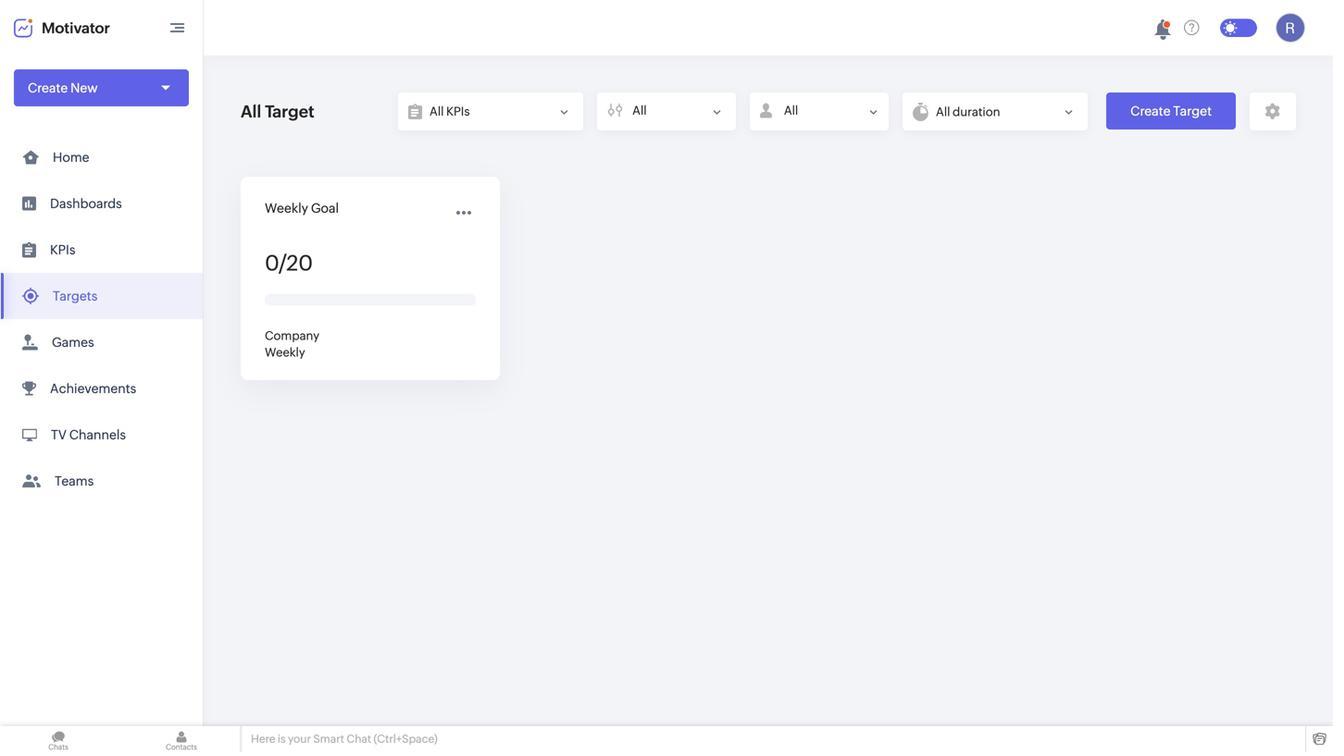 Task type: vqa. For each thing, say whether or not it's contained in the screenshot.
Create corresponding to Create New
yes



Task type: describe. For each thing, give the bounding box(es) containing it.
0
[[265, 251, 279, 276]]

list containing home
[[0, 134, 203, 505]]

company weekly
[[265, 329, 320, 360]]

1 weekly from the top
[[265, 201, 308, 216]]

create for create new
[[28, 81, 68, 95]]

create target button
[[1107, 93, 1236, 130]]

20
[[287, 251, 313, 276]]

target for create target
[[1174, 104, 1212, 119]]

create target
[[1131, 104, 1212, 119]]

dashboards
[[50, 196, 122, 211]]

user image
[[1276, 13, 1306, 43]]

tv
[[51, 428, 67, 443]]

channels
[[69, 428, 126, 443]]

0 / 20
[[265, 251, 313, 276]]

home
[[53, 150, 89, 165]]

is
[[278, 733, 286, 746]]

create new
[[28, 81, 98, 95]]

chat
[[347, 733, 371, 746]]

all for all target
[[241, 102, 261, 121]]

motivator
[[42, 19, 110, 36]]



Task type: locate. For each thing, give the bounding box(es) containing it.
1 horizontal spatial create
[[1131, 104, 1171, 119]]

1 vertical spatial weekly
[[265, 346, 305, 360]]

create
[[28, 81, 68, 95], [1131, 104, 1171, 119]]

smart
[[313, 733, 344, 746]]

/
[[279, 251, 287, 276]]

0 horizontal spatial create
[[28, 81, 68, 95]]

weekly
[[265, 201, 308, 216], [265, 346, 305, 360]]

all for all
[[784, 104, 798, 118]]

contacts image
[[123, 727, 240, 753]]

kpis
[[50, 243, 75, 257]]

here
[[251, 733, 275, 746]]

0 horizontal spatial target
[[265, 102, 315, 121]]

here is your smart chat (ctrl+space)
[[251, 733, 438, 746]]

targets
[[53, 289, 98, 304]]

2 weekly from the top
[[265, 346, 305, 360]]

(ctrl+space)
[[374, 733, 438, 746]]

tv channels
[[51, 428, 126, 443]]

weekly down company
[[265, 346, 305, 360]]

weekly left goal
[[265, 201, 308, 216]]

0 horizontal spatial all
[[241, 102, 261, 121]]

1 vertical spatial create
[[1131, 104, 1171, 119]]

0 vertical spatial create
[[28, 81, 68, 95]]

target for all target
[[265, 102, 315, 121]]

all
[[241, 102, 261, 121], [784, 104, 798, 118]]

create for create target
[[1131, 104, 1171, 119]]

chats image
[[0, 727, 117, 753]]

create inside "button"
[[1131, 104, 1171, 119]]

list
[[0, 134, 203, 505]]

goal
[[311, 201, 339, 216]]

weekly goal
[[265, 201, 339, 216]]

1 horizontal spatial all
[[784, 104, 798, 118]]

1 horizontal spatial target
[[1174, 104, 1212, 119]]

0 vertical spatial weekly
[[265, 201, 308, 216]]

your
[[288, 733, 311, 746]]

all target
[[241, 102, 315, 121]]

target inside create target "button"
[[1174, 104, 1212, 119]]

company
[[265, 329, 320, 343]]

teams
[[55, 474, 94, 489]]

target
[[265, 102, 315, 121], [1174, 104, 1212, 119]]

games
[[52, 335, 94, 350]]

weekly inside the company weekly
[[265, 346, 305, 360]]

achievements
[[50, 382, 136, 396]]

new
[[70, 81, 98, 95]]



